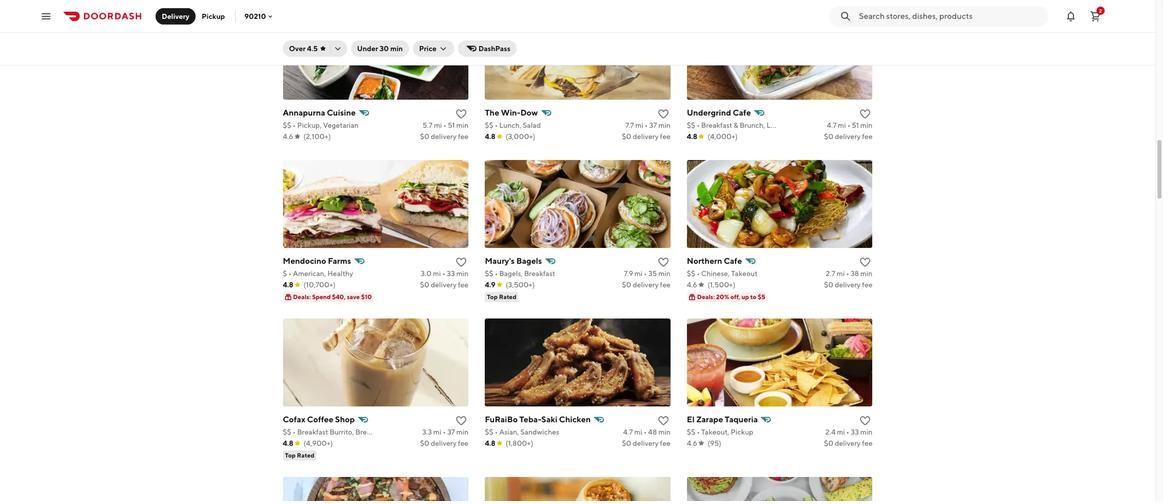 Task type: vqa. For each thing, say whether or not it's contained in the screenshot.
uniquely
no



Task type: describe. For each thing, give the bounding box(es) containing it.
northern cafe
[[687, 257, 742, 266]]

$​0 for maury's bagels
[[622, 281, 632, 289]]

top rated for cofax
[[285, 452, 315, 460]]

delivery for cofax coffee shop
[[431, 440, 457, 448]]

$$ for cofax
[[283, 429, 291, 437]]

takeout
[[731, 270, 758, 278]]

click to add this store to your saved list image for northern cafe
[[860, 257, 872, 269]]

7.9 mi • 35 min
[[624, 270, 671, 278]]

fee for maury's bagels
[[660, 281, 671, 289]]

rated for cofax
[[297, 452, 315, 460]]

$$ • asian, sandwiches
[[485, 429, 559, 437]]

$​0 for mendocino farms
[[420, 281, 429, 289]]

salad
[[523, 121, 541, 130]]

over 4.5
[[289, 45, 318, 53]]

coffee
[[307, 415, 334, 425]]

$$ • pickup, vegetarian
[[283, 121, 359, 130]]

top rated for maury's
[[487, 293, 517, 301]]

delivery for mendocino farms
[[431, 281, 457, 289]]

$$ for maury's
[[485, 270, 494, 278]]

4.7 for furaibo teba-saki chicken
[[623, 429, 633, 437]]

4.6 for el
[[687, 440, 698, 448]]

37 for the win-dow
[[650, 121, 657, 130]]

deals: for mendocino
[[293, 293, 311, 301]]

2.4 mi • 33 min
[[826, 429, 873, 437]]

35
[[649, 270, 657, 278]]

4.8 for cofax coffee shop
[[283, 440, 293, 448]]

the
[[485, 108, 499, 118]]

brunch,
[[740, 121, 765, 130]]

cafe for undergrind cafe
[[733, 108, 751, 118]]

$​0 for the win-dow
[[622, 133, 632, 141]]

click to add this store to your saved list image for cofax coffee shop
[[455, 415, 468, 428]]

(1,800+)
[[506, 440, 533, 448]]

to
[[751, 293, 757, 301]]

$​0 delivery fee for el zarape taqueria
[[824, 440, 873, 448]]

$​0 delivery fee for undergrind cafe
[[824, 133, 873, 141]]

$$ • breakfast burrito, breakfast
[[283, 429, 387, 437]]

$5
[[758, 293, 766, 301]]

farms
[[328, 257, 351, 266]]

cofax
[[283, 415, 306, 425]]

undergrind cafe
[[687, 108, 751, 118]]

min for cofax coffee shop
[[457, 429, 469, 437]]

(10,700+)
[[304, 281, 336, 289]]

bagels,
[[499, 270, 523, 278]]

$40,
[[332, 293, 346, 301]]

$$ for the
[[485, 121, 494, 130]]

mi for annapurna cuisine
[[434, 121, 442, 130]]

min for el zarape taqueria
[[861, 429, 873, 437]]

delivery for the win-dow
[[633, 133, 659, 141]]

american,
[[293, 270, 326, 278]]

fee for mendocino farms
[[458, 281, 469, 289]]

delivery for northern cafe
[[835, 281, 861, 289]]

el
[[687, 415, 695, 425]]

4.8 for undergrind cafe
[[687, 133, 698, 141]]

maury's bagels
[[485, 257, 542, 266]]

dashpass button
[[458, 40, 517, 57]]

3.3
[[422, 429, 432, 437]]

5.7 mi • 51 min
[[423, 121, 469, 130]]

4.9
[[485, 281, 496, 289]]

undergrind
[[687, 108, 731, 118]]

mi for undergrind cafe
[[838, 121, 846, 130]]

notification bell image
[[1065, 10, 1077, 22]]

(2,100+)
[[304, 133, 331, 141]]

click to add this store to your saved list image for annapurna cuisine
[[455, 108, 468, 120]]

fee for el zarape taqueria
[[862, 440, 873, 448]]

chicken
[[559, 415, 591, 425]]

pickup button
[[196, 8, 231, 24]]

delivery for maury's bagels
[[633, 281, 659, 289]]

min for the win-dow
[[659, 121, 671, 130]]

4.8 for furaibo teba-saki chicken
[[485, 440, 496, 448]]

price button
[[413, 40, 454, 57]]

click to add this store to your saved list image for el zarape taqueria
[[860, 415, 872, 428]]

cuisine
[[327, 108, 356, 118]]

healthy
[[328, 270, 353, 278]]

under 30 min
[[357, 45, 403, 53]]

37 for cofax coffee shop
[[447, 429, 455, 437]]

$​0 delivery fee for maury's bagels
[[622, 281, 671, 289]]

$
[[283, 270, 287, 278]]

fee for furaibo teba-saki chicken
[[660, 440, 671, 448]]

taqueria
[[725, 415, 758, 425]]

furaibo
[[485, 415, 518, 425]]

mi for cofax coffee shop
[[434, 429, 442, 437]]

shop
[[335, 415, 355, 425]]

sandwiches
[[521, 429, 559, 437]]

(95)
[[708, 440, 722, 448]]

min for maury's bagels
[[659, 270, 671, 278]]

annapurna cuisine
[[283, 108, 356, 118]]

mi for the win-dow
[[636, 121, 644, 130]]

over
[[289, 45, 306, 53]]

furaibo teba-saki chicken
[[485, 415, 591, 425]]

$10
[[361, 293, 372, 301]]

min for furaibo teba-saki chicken
[[659, 429, 671, 437]]

mi for northern cafe
[[837, 270, 845, 278]]

2 button
[[1086, 6, 1106, 26]]

rated for maury's
[[499, 293, 517, 301]]

7.9
[[624, 270, 633, 278]]

min inside 'button'
[[390, 45, 403, 53]]

7.7
[[626, 121, 634, 130]]

$$ • bagels, breakfast
[[485, 270, 555, 278]]

3.0 mi • 33 min
[[421, 270, 469, 278]]

deals: 20% off, up to $5
[[697, 293, 766, 301]]

$​0 delivery fee for northern cafe
[[824, 281, 873, 289]]

4.6 for annapurna
[[283, 133, 293, 141]]

min for annapurna cuisine
[[457, 121, 469, 130]]

lunch,
[[499, 121, 522, 130]]

fee for annapurna cuisine
[[458, 133, 469, 141]]

38
[[851, 270, 859, 278]]

(4,900+)
[[304, 440, 333, 448]]

el zarape taqueria
[[687, 415, 758, 425]]

3.0
[[421, 270, 432, 278]]

save
[[347, 293, 360, 301]]

2.7
[[826, 270, 836, 278]]

delivery for undergrind cafe
[[835, 133, 861, 141]]

$​0 for el zarape taqueria
[[824, 440, 834, 448]]

teba-
[[520, 415, 542, 425]]

$$ • takeout, pickup
[[687, 429, 754, 437]]

under 30 min button
[[351, 40, 409, 57]]

delivery
[[162, 12, 190, 20]]

vegetarian
[[323, 121, 359, 130]]



Task type: locate. For each thing, give the bounding box(es) containing it.
$​0 down 3.3
[[420, 440, 429, 448]]

cafe up $$ • breakfast & brunch, lunch
[[733, 108, 751, 118]]

5.7
[[423, 121, 433, 130]]

click to add this store to your saved list image
[[455, 108, 468, 120], [657, 108, 670, 120], [860, 257, 872, 269], [860, 415, 872, 428]]

deals:
[[293, 293, 311, 301], [697, 293, 715, 301]]

cafe up $$ • chinese, takeout on the right
[[724, 257, 742, 266]]

click to add this store to your saved list image up 3.0 mi • 33 min
[[455, 257, 468, 269]]

3 items, open order cart image
[[1090, 10, 1102, 22]]

$$ down annapurna at the left top of page
[[283, 121, 291, 130]]

delivery down 2.4 mi • 33 min
[[835, 440, 861, 448]]

fee down 3.3 mi • 37 min
[[458, 440, 469, 448]]

$$ • breakfast & brunch, lunch
[[687, 121, 787, 130]]

delivery down 3.0 mi • 33 min
[[431, 281, 457, 289]]

win-
[[501, 108, 521, 118]]

fee for cofax coffee shop
[[458, 440, 469, 448]]

mendocino
[[283, 257, 326, 266]]

spend
[[312, 293, 331, 301]]

$​0 down 5.7
[[420, 133, 429, 141]]

(4,000+)
[[708, 133, 738, 141]]

$​0 delivery fee down 3.3 mi • 37 min
[[420, 440, 469, 448]]

0 vertical spatial 37
[[650, 121, 657, 130]]

top for cofax coffee shop
[[285, 452, 296, 460]]

$$ down the
[[485, 121, 494, 130]]

lunch
[[767, 121, 787, 130]]

90210
[[244, 12, 266, 20]]

$​0 delivery fee down 2.4 mi • 33 min
[[824, 440, 873, 448]]

0 vertical spatial rated
[[499, 293, 517, 301]]

delivery button
[[156, 8, 196, 24]]

1 vertical spatial top rated
[[285, 452, 315, 460]]

delivery down 7.9 mi • 35 min
[[633, 281, 659, 289]]

asian,
[[499, 429, 519, 437]]

4.6
[[283, 133, 293, 141], [687, 281, 698, 289], [687, 440, 698, 448]]

$​0 down 2.4
[[824, 440, 834, 448]]

saki
[[542, 415, 558, 425]]

$​0 for annapurna cuisine
[[420, 133, 429, 141]]

$​0 delivery fee down 7.9 mi • 35 min
[[622, 281, 671, 289]]

click to add this store to your saved list image up 3.3 mi • 37 min
[[455, 415, 468, 428]]

click to add this store to your saved list image up the 2.7 mi • 38 min
[[860, 257, 872, 269]]

min for mendocino farms
[[457, 270, 469, 278]]

3.3 mi • 37 min
[[422, 429, 469, 437]]

4.6 left (95)
[[687, 440, 698, 448]]

2 deals: from the left
[[697, 293, 715, 301]]

$​0 for northern cafe
[[824, 281, 834, 289]]

$$ down cofax
[[283, 429, 291, 437]]

top rated down 4.9
[[487, 293, 517, 301]]

$​0 down "4.7 mi • 48 min"
[[622, 440, 632, 448]]

7.7 mi • 37 min
[[626, 121, 671, 130]]

1 horizontal spatial deals:
[[697, 293, 715, 301]]

$$ up 4.9
[[485, 270, 494, 278]]

0 horizontal spatial 4.7
[[623, 429, 633, 437]]

pickup
[[202, 12, 225, 20], [731, 429, 754, 437]]

fee down the 2.7 mi • 38 min
[[862, 281, 873, 289]]

northern
[[687, 257, 722, 266]]

(1,500+)
[[708, 281, 736, 289]]

33 for el zarape taqueria
[[851, 429, 859, 437]]

2.7 mi • 38 min
[[826, 270, 873, 278]]

33 for mendocino farms
[[447, 270, 455, 278]]

fee for northern cafe
[[862, 281, 873, 289]]

delivery for furaibo teba-saki chicken
[[633, 440, 659, 448]]

51 for annapurna cuisine
[[448, 121, 455, 130]]

90210 button
[[244, 12, 274, 20]]

Store search: begin typing to search for stores available on DoorDash text field
[[859, 10, 1043, 22]]

rated down (3,500+)
[[499, 293, 517, 301]]

breakfast up (4,900+)
[[297, 429, 328, 437]]

0 horizontal spatial 33
[[447, 270, 455, 278]]

4.8 down furaibo
[[485, 440, 496, 448]]

$​0 delivery fee down 5.7 mi • 51 min on the top
[[420, 133, 469, 141]]

delivery down "4.7 mi • 48 min"
[[633, 440, 659, 448]]

fee down 4.7 mi • 51 min
[[862, 133, 873, 141]]

1 horizontal spatial 4.7
[[827, 121, 837, 130]]

33 right '3.0'
[[447, 270, 455, 278]]

dashpass
[[479, 45, 511, 53]]

deals: for northern
[[697, 293, 715, 301]]

pickup right delivery
[[202, 12, 225, 20]]

fee for undergrind cafe
[[862, 133, 873, 141]]

2 51 from the left
[[852, 121, 859, 130]]

pickup down taqueria
[[731, 429, 754, 437]]

4.7 mi • 51 min
[[827, 121, 873, 130]]

maury's
[[485, 257, 515, 266]]

$$ • lunch, salad
[[485, 121, 541, 130]]

$$ for el
[[687, 429, 696, 437]]

the win-dow
[[485, 108, 538, 118]]

mi for el zarape taqueria
[[837, 429, 845, 437]]

$$ • chinese, takeout
[[687, 270, 758, 278]]

$​0 delivery fee down the 2.7 mi • 38 min
[[824, 281, 873, 289]]

$​0 delivery fee for mendocino farms
[[420, 281, 469, 289]]

0 horizontal spatial top
[[285, 452, 296, 460]]

delivery down 7.7 mi • 37 min at the right of page
[[633, 133, 659, 141]]

0 vertical spatial 4.7
[[827, 121, 837, 130]]

1 horizontal spatial 51
[[852, 121, 859, 130]]

2 vertical spatial 4.6
[[687, 440, 698, 448]]

0 vertical spatial cafe
[[733, 108, 751, 118]]

0 horizontal spatial pickup
[[202, 12, 225, 20]]

$​0 delivery fee for cofax coffee shop
[[420, 440, 469, 448]]

$​0 down the 7.9
[[622, 281, 632, 289]]

$ • american, healthy
[[283, 270, 353, 278]]

click to add this store to your saved list image
[[860, 108, 872, 120], [455, 257, 468, 269], [657, 257, 670, 269], [455, 415, 468, 428], [657, 415, 670, 428]]

$$ for northern
[[687, 270, 696, 278]]

1 horizontal spatial pickup
[[731, 429, 754, 437]]

$$ down furaibo
[[485, 429, 494, 437]]

0 horizontal spatial 37
[[447, 429, 455, 437]]

$​0 down 4.7 mi • 51 min
[[824, 133, 834, 141]]

chinese,
[[701, 270, 730, 278]]

top rated down (4,900+)
[[285, 452, 315, 460]]

(3,000+)
[[506, 133, 536, 141]]

4.7
[[827, 121, 837, 130], [623, 429, 633, 437]]

$​0 down 7.7 in the top right of the page
[[622, 133, 632, 141]]

4.5
[[307, 45, 318, 53]]

under
[[357, 45, 378, 53]]

4.8 down the
[[485, 133, 496, 141]]

pickup inside button
[[202, 12, 225, 20]]

$$ for annapurna
[[283, 121, 291, 130]]

top
[[487, 293, 498, 301], [285, 452, 296, 460]]

pickup,
[[297, 121, 322, 130]]

click to add this store to your saved list image up 7.9 mi • 35 min
[[657, 257, 670, 269]]

1 vertical spatial pickup
[[731, 429, 754, 437]]

$​0 delivery fee down 4.7 mi • 51 min
[[824, 133, 873, 141]]

4.6 down annapurna at the left top of page
[[283, 133, 293, 141]]

mi for maury's bagels
[[635, 270, 643, 278]]

fee down 7.7 mi • 37 min at the right of page
[[660, 133, 671, 141]]

4.8 down cofax
[[283, 440, 293, 448]]

4.8
[[485, 133, 496, 141], [687, 133, 698, 141], [283, 281, 293, 289], [283, 440, 293, 448], [485, 440, 496, 448]]

0 horizontal spatial 51
[[448, 121, 455, 130]]

deals: spend $40, save $10
[[293, 293, 372, 301]]

click to add this store to your saved list image for undergrind cafe
[[860, 108, 872, 120]]

delivery down 4.7 mi • 51 min
[[835, 133, 861, 141]]

$​0 delivery fee down "4.7 mi • 48 min"
[[622, 440, 671, 448]]

0 vertical spatial pickup
[[202, 12, 225, 20]]

$​0 for furaibo teba-saki chicken
[[622, 440, 632, 448]]

mi for furaibo teba-saki chicken
[[635, 429, 643, 437]]

cafe
[[733, 108, 751, 118], [724, 257, 742, 266]]

click to add this store to your saved list image for mendocino farms
[[455, 257, 468, 269]]

takeout,
[[701, 429, 730, 437]]

click to add this store to your saved list image up 4.7 mi • 51 min
[[860, 108, 872, 120]]

click to add this store to your saved list image up 5.7 mi • 51 min on the top
[[455, 108, 468, 120]]

1 vertical spatial cafe
[[724, 257, 742, 266]]

fee down 3.0 mi • 33 min
[[458, 281, 469, 289]]

(3,500+)
[[506, 281, 535, 289]]

$​0 delivery fee for furaibo teba-saki chicken
[[622, 440, 671, 448]]

$​0 delivery fee down 3.0 mi • 33 min
[[420, 281, 469, 289]]

cofax coffee shop
[[283, 415, 355, 425]]

top rated
[[487, 293, 517, 301], [285, 452, 315, 460]]

0 horizontal spatial deals:
[[293, 293, 311, 301]]

$$ down undergrind
[[687, 121, 696, 130]]

rated down (4,900+)
[[297, 452, 315, 460]]

cafe for northern cafe
[[724, 257, 742, 266]]

0 vertical spatial top
[[487, 293, 498, 301]]

delivery for annapurna cuisine
[[431, 133, 457, 141]]

20%
[[716, 293, 730, 301]]

4.8 for the win-dow
[[485, 133, 496, 141]]

4.8 for mendocino farms
[[283, 281, 293, 289]]

•
[[293, 121, 296, 130], [444, 121, 447, 130], [495, 121, 498, 130], [645, 121, 648, 130], [697, 121, 700, 130], [848, 121, 851, 130], [289, 270, 292, 278], [442, 270, 446, 278], [495, 270, 498, 278], [644, 270, 647, 278], [697, 270, 700, 278], [846, 270, 850, 278], [293, 429, 296, 437], [443, 429, 446, 437], [495, 429, 498, 437], [644, 429, 647, 437], [697, 429, 700, 437], [847, 429, 850, 437]]

4.7 for undergrind cafe
[[827, 121, 837, 130]]

top down 4.9
[[487, 293, 498, 301]]

open menu image
[[40, 10, 52, 22]]

$$ down "northern"
[[687, 270, 696, 278]]

1 horizontal spatial 37
[[650, 121, 657, 130]]

1 vertical spatial 4.6
[[687, 281, 698, 289]]

up
[[742, 293, 749, 301]]

deals: left 20%
[[697, 293, 715, 301]]

mi
[[434, 121, 442, 130], [636, 121, 644, 130], [838, 121, 846, 130], [433, 270, 441, 278], [635, 270, 643, 278], [837, 270, 845, 278], [434, 429, 442, 437], [635, 429, 643, 437], [837, 429, 845, 437]]

37 right 3.3
[[447, 429, 455, 437]]

annapurna
[[283, 108, 325, 118]]

click to add this store to your saved list image up 2.4 mi • 33 min
[[860, 415, 872, 428]]

51
[[448, 121, 455, 130], [852, 121, 859, 130]]

1 horizontal spatial top
[[487, 293, 498, 301]]

0 horizontal spatial rated
[[297, 452, 315, 460]]

click to add this store to your saved list image for maury's bagels
[[657, 257, 670, 269]]

1 vertical spatial rated
[[297, 452, 315, 460]]

top down cofax
[[285, 452, 296, 460]]

2.4
[[826, 429, 836, 437]]

1 vertical spatial top
[[285, 452, 296, 460]]

click to add this store to your saved list image for the win-dow
[[657, 108, 670, 120]]

0 vertical spatial top rated
[[487, 293, 517, 301]]

mendocino farms
[[283, 257, 351, 266]]

51 for undergrind cafe
[[852, 121, 859, 130]]

top for maury's bagels
[[487, 293, 498, 301]]

1 vertical spatial 37
[[447, 429, 455, 437]]

off,
[[731, 293, 740, 301]]

breakfast down bagels
[[524, 270, 555, 278]]

4.8 down undergrind
[[687, 133, 698, 141]]

mi for mendocino farms
[[433, 270, 441, 278]]

$$ for undergrind
[[687, 121, 696, 130]]

$​0 down 2.7
[[824, 281, 834, 289]]

1 51 from the left
[[448, 121, 455, 130]]

min for undergrind cafe
[[861, 121, 873, 130]]

1 horizontal spatial top rated
[[487, 293, 517, 301]]

0 horizontal spatial top rated
[[285, 452, 315, 460]]

delivery down 5.7 mi • 51 min on the top
[[431, 133, 457, 141]]

$​0 delivery fee for annapurna cuisine
[[420, 133, 469, 141]]

dow
[[521, 108, 538, 118]]

0 vertical spatial 4.6
[[283, 133, 293, 141]]

4.7 mi • 48 min
[[623, 429, 671, 437]]

over 4.5 button
[[283, 40, 347, 57]]

breakfast up '(4,000+)'
[[701, 121, 733, 130]]

min for northern cafe
[[861, 270, 873, 278]]

price
[[419, 45, 437, 53]]

delivery down 3.3 mi • 37 min
[[431, 440, 457, 448]]

1 horizontal spatial 33
[[851, 429, 859, 437]]

$​0 delivery fee for the win-dow
[[622, 133, 671, 141]]

breakfast right the burrito,
[[356, 429, 387, 437]]

click to add this store to your saved list image up "4.7 mi • 48 min"
[[657, 415, 670, 428]]

$​0 down '3.0'
[[420, 281, 429, 289]]

$​0 for cofax coffee shop
[[420, 440, 429, 448]]

deals: left spend
[[293, 293, 311, 301]]

click to add this store to your saved list image for furaibo teba-saki chicken
[[657, 415, 670, 428]]

fee down "4.7 mi • 48 min"
[[660, 440, 671, 448]]

delivery for el zarape taqueria
[[835, 440, 861, 448]]

1 horizontal spatial rated
[[499, 293, 517, 301]]

&
[[734, 121, 739, 130]]

30
[[380, 45, 389, 53]]

2
[[1100, 7, 1103, 14]]

4.8 down '$'
[[283, 281, 293, 289]]

0 vertical spatial 33
[[447, 270, 455, 278]]

fee for the win-dow
[[660, 133, 671, 141]]

$​0 delivery fee
[[420, 133, 469, 141], [622, 133, 671, 141], [824, 133, 873, 141], [420, 281, 469, 289], [622, 281, 671, 289], [824, 281, 873, 289], [420, 440, 469, 448], [622, 440, 671, 448], [824, 440, 873, 448]]

zarape
[[697, 415, 723, 425]]

1 vertical spatial 4.7
[[623, 429, 633, 437]]

$$
[[283, 121, 291, 130], [485, 121, 494, 130], [687, 121, 696, 130], [485, 270, 494, 278], [687, 270, 696, 278], [283, 429, 291, 437], [485, 429, 494, 437], [687, 429, 696, 437]]

37 right 7.7 in the top right of the page
[[650, 121, 657, 130]]

1 deals: from the left
[[293, 293, 311, 301]]

33 right 2.4
[[851, 429, 859, 437]]

fee down 7.9 mi • 35 min
[[660, 281, 671, 289]]

1 vertical spatial 33
[[851, 429, 859, 437]]

$$ for furaibo
[[485, 429, 494, 437]]

fee down 2.4 mi • 33 min
[[862, 440, 873, 448]]

$$ down el
[[687, 429, 696, 437]]

$​0 delivery fee down 7.7 mi • 37 min at the right of page
[[622, 133, 671, 141]]

burrito,
[[330, 429, 354, 437]]

4.6 down "northern"
[[687, 281, 698, 289]]

4.6 for northern
[[687, 281, 698, 289]]

click to add this store to your saved list image up 7.7 mi • 37 min at the right of page
[[657, 108, 670, 120]]

delivery down the 2.7 mi • 38 min
[[835, 281, 861, 289]]

fee down 5.7 mi • 51 min on the top
[[458, 133, 469, 141]]

$​0 for undergrind cafe
[[824, 133, 834, 141]]



